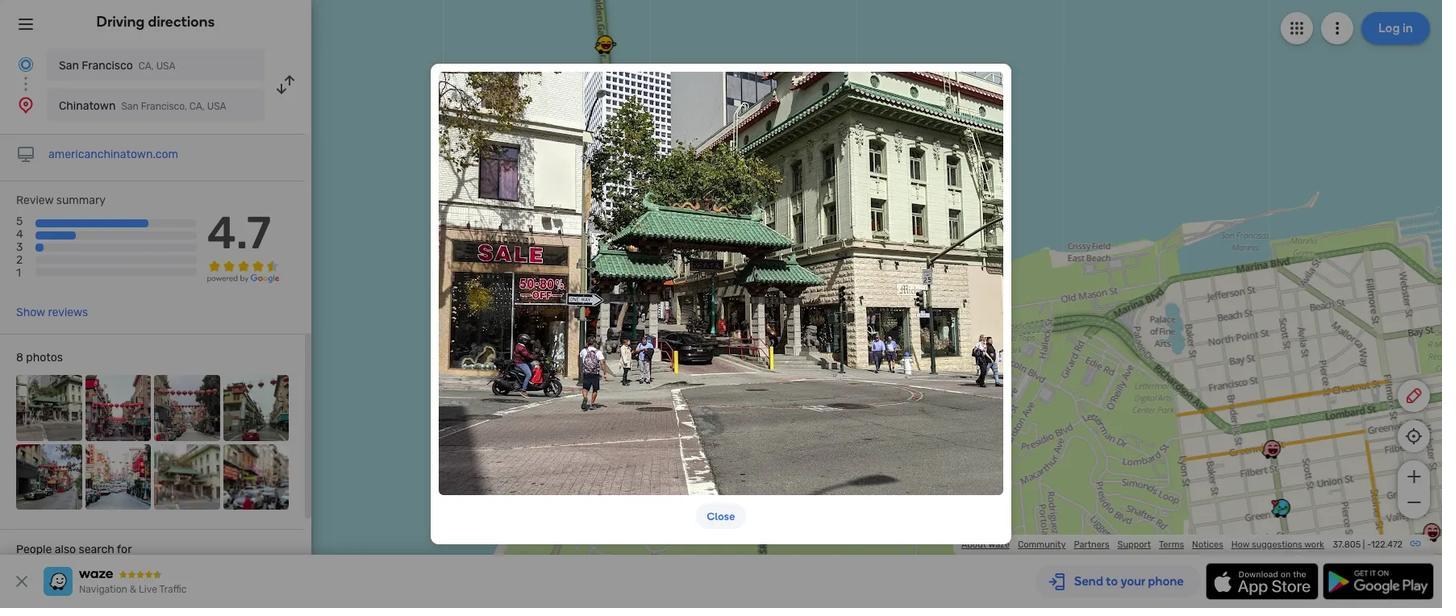 Task type: locate. For each thing, give the bounding box(es) containing it.
community
[[1018, 540, 1066, 550]]

&
[[130, 584, 136, 595]]

san left francisco,
[[121, 101, 139, 112]]

show
[[16, 306, 45, 319]]

computer image
[[16, 145, 35, 165]]

support
[[1118, 540, 1151, 550]]

image 5 of chinatown, sf image
[[16, 444, 82, 510]]

0 vertical spatial ca,
[[139, 60, 154, 72]]

0 horizontal spatial san
[[59, 59, 79, 73]]

image 7 of chinatown, sf image
[[154, 444, 220, 510]]

ca, inside san francisco ca, usa
[[139, 60, 154, 72]]

image 3 of chinatown, sf image
[[154, 375, 220, 441]]

partners
[[1074, 540, 1110, 550]]

8
[[16, 351, 23, 365]]

terms link
[[1159, 540, 1184, 550]]

1 horizontal spatial usa
[[207, 101, 226, 112]]

0 horizontal spatial ca,
[[139, 60, 154, 72]]

francisco,
[[141, 101, 187, 112]]

0 vertical spatial usa
[[156, 60, 175, 72]]

show reviews
[[16, 306, 88, 319]]

for
[[117, 543, 132, 557]]

about
[[961, 540, 987, 550]]

1
[[16, 267, 21, 280]]

location image
[[16, 95, 35, 115]]

0 horizontal spatial usa
[[156, 60, 175, 72]]

waze
[[989, 540, 1010, 550]]

chinatown san francisco, ca, usa
[[59, 99, 226, 113]]

review
[[16, 194, 54, 207]]

link image
[[1409, 537, 1422, 550]]

1 horizontal spatial ca,
[[189, 101, 205, 112]]

work
[[1304, 540, 1324, 550]]

review summary
[[16, 194, 106, 207]]

usa
[[156, 60, 175, 72], [207, 101, 226, 112]]

san left francisco
[[59, 59, 79, 73]]

how
[[1231, 540, 1250, 550]]

notices link
[[1192, 540, 1223, 550]]

1 horizontal spatial san
[[121, 101, 139, 112]]

navigation & live traffic
[[79, 584, 187, 595]]

ca, right francisco
[[139, 60, 154, 72]]

ca, right francisco,
[[189, 101, 205, 112]]

usa up francisco,
[[156, 60, 175, 72]]

notices
[[1192, 540, 1223, 550]]

san
[[59, 59, 79, 73], [121, 101, 139, 112]]

how suggestions work link
[[1231, 540, 1324, 550]]

1 vertical spatial ca,
[[189, 101, 205, 112]]

8 photos
[[16, 351, 63, 365]]

san francisco ca, usa
[[59, 59, 175, 73]]

1 vertical spatial san
[[121, 101, 139, 112]]

search
[[79, 543, 114, 557]]

1 vertical spatial usa
[[207, 101, 226, 112]]

x image
[[12, 572, 31, 591]]

about waze link
[[961, 540, 1010, 550]]

usa right francisco,
[[207, 101, 226, 112]]

ca,
[[139, 60, 154, 72], [189, 101, 205, 112]]

driving directions
[[96, 13, 215, 31]]

partners link
[[1074, 540, 1110, 550]]

2
[[16, 254, 23, 267]]

5
[[16, 215, 23, 228]]



Task type: vqa. For each thing, say whether or not it's contained in the screenshot.
the computer image
yes



Task type: describe. For each thing, give the bounding box(es) containing it.
summary
[[56, 194, 106, 207]]

pencil image
[[1404, 386, 1424, 406]]

|
[[1363, 540, 1365, 550]]

also
[[55, 543, 76, 557]]

chinatown
[[59, 99, 116, 113]]

photos
[[26, 351, 63, 365]]

suggestions
[[1252, 540, 1302, 550]]

ca, inside chinatown san francisco, ca, usa
[[189, 101, 205, 112]]

san inside chinatown san francisco, ca, usa
[[121, 101, 139, 112]]

37.805
[[1333, 540, 1361, 550]]

community link
[[1018, 540, 1066, 550]]

people
[[16, 543, 52, 557]]

americanchinatown.com
[[48, 148, 178, 161]]

image 1 of chinatown, sf image
[[16, 375, 82, 441]]

navigation
[[79, 584, 127, 595]]

current location image
[[16, 55, 35, 74]]

122.472
[[1371, 540, 1403, 550]]

4.7
[[207, 207, 271, 260]]

image 4 of chinatown, sf image
[[223, 375, 289, 441]]

traffic
[[159, 584, 187, 595]]

terms
[[1159, 540, 1184, 550]]

francisco
[[82, 59, 133, 73]]

directions
[[148, 13, 215, 31]]

usa inside chinatown san francisco, ca, usa
[[207, 101, 226, 112]]

-
[[1367, 540, 1371, 550]]

image 8 of chinatown, sf image
[[223, 444, 289, 510]]

zoom out image
[[1404, 493, 1424, 512]]

reviews
[[48, 306, 88, 319]]

people also search for
[[16, 543, 132, 557]]

driving
[[96, 13, 145, 31]]

5 4 3 2 1
[[16, 215, 23, 280]]

americanchinatown.com link
[[48, 148, 178, 161]]

zoom in image
[[1404, 467, 1424, 486]]

image 6 of chinatown, sf image
[[85, 444, 151, 510]]

live
[[139, 584, 157, 595]]

3
[[16, 241, 23, 254]]

image 2 of chinatown, sf image
[[85, 375, 151, 441]]

usa inside san francisco ca, usa
[[156, 60, 175, 72]]

support link
[[1118, 540, 1151, 550]]

0 vertical spatial san
[[59, 59, 79, 73]]

about waze community partners support terms notices how suggestions work
[[961, 540, 1324, 550]]

37.805 | -122.472
[[1333, 540, 1403, 550]]

4
[[16, 228, 23, 241]]



